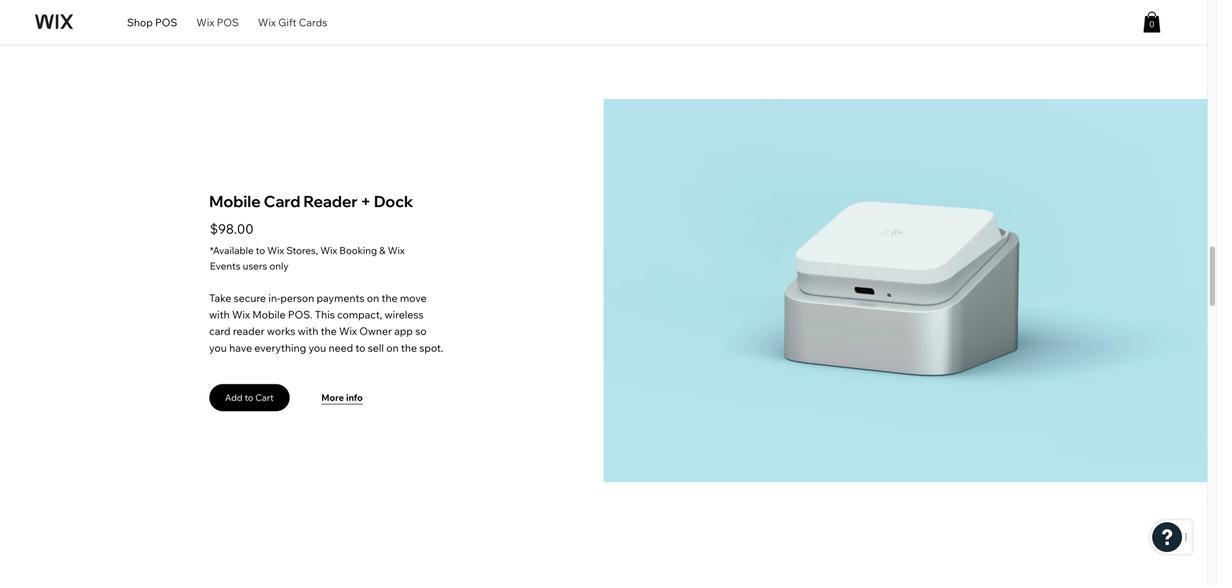 Task type: locate. For each thing, give the bounding box(es) containing it.
1 horizontal spatial pos
[[217, 16, 239, 29]]

0 horizontal spatial the
[[321, 325, 337, 338]]

mobile
[[209, 192, 261, 211], [252, 309, 286, 322]]

info
[[346, 393, 363, 404]]

0 horizontal spatial pos
[[155, 16, 177, 29]]

reader
[[233, 325, 265, 338]]

to
[[256, 245, 265, 257], [356, 342, 366, 355], [245, 392, 253, 404]]

1 horizontal spatial with
[[298, 325, 318, 338]]

reader
[[303, 192, 358, 211]]

users
[[243, 260, 267, 273]]

this
[[315, 309, 335, 322]]

to right add
[[245, 392, 253, 404]]

mobile down "in-"
[[252, 309, 286, 322]]

with down pos. on the left of the page
[[298, 325, 318, 338]]

0 vertical spatial mobile
[[209, 192, 261, 211]]

wix right shop pos
[[196, 16, 214, 29]]

everything
[[254, 342, 306, 355]]

shop
[[127, 16, 153, 29]]

0 horizontal spatial on
[[367, 292, 379, 305]]

on up the compact,
[[367, 292, 379, 305]]

0 horizontal spatial you
[[209, 342, 227, 355]]

2 vertical spatial to
[[245, 392, 253, 404]]

shop pos link
[[117, 13, 187, 32]]

1 vertical spatial mobile
[[252, 309, 286, 322]]

pos left the gift
[[217, 16, 239, 29]]

1 vertical spatial with
[[298, 325, 318, 338]]

0 vertical spatial on
[[367, 292, 379, 305]]

the down app
[[401, 342, 417, 355]]

wix left the gift
[[258, 16, 276, 29]]

to up users
[[256, 245, 265, 257]]

on right sell
[[386, 342, 399, 355]]

0 vertical spatial to
[[256, 245, 265, 257]]

have
[[229, 342, 252, 355]]

pos
[[155, 16, 177, 29], [217, 16, 239, 29]]

take
[[209, 292, 231, 305]]

on
[[367, 292, 379, 305], [386, 342, 399, 355]]

cart
[[255, 392, 274, 404]]

gift
[[278, 16, 297, 29]]

1 vertical spatial to
[[356, 342, 366, 355]]

take secure in-person payments on the move with wix mobile pos. this compact, wireless card reader works with the wix owner app so you have everything you need to sell on the spot.
[[209, 292, 443, 355]]

2 vertical spatial the
[[401, 342, 417, 355]]

1 vertical spatial on
[[386, 342, 399, 355]]

1 horizontal spatial to
[[256, 245, 265, 257]]

card reader dock bundle image
[[0, 0, 604, 23]]

the down this
[[321, 325, 337, 338]]

you
[[209, 342, 227, 355], [309, 342, 326, 355]]

1 horizontal spatial you
[[309, 342, 326, 355]]

shop pos
[[127, 16, 177, 29]]

pos right shop on the left top of the page
[[155, 16, 177, 29]]

spot.
[[419, 342, 443, 355]]

1 pos from the left
[[155, 16, 177, 29]]

you down the card
[[209, 342, 227, 355]]

0 horizontal spatial to
[[245, 392, 253, 404]]

mobile_pos.jpg image
[[0, 0, 604, 23]]

0 button
[[1143, 12, 1161, 33]]

to inside button
[[245, 392, 253, 404]]

payments
[[317, 292, 365, 305]]

wix
[[196, 16, 214, 29], [258, 16, 276, 29], [267, 245, 284, 257], [320, 245, 337, 257], [388, 245, 405, 257], [232, 309, 250, 322], [339, 325, 357, 338]]

dock
[[374, 192, 414, 211]]

2 horizontal spatial the
[[401, 342, 417, 355]]

to left sell
[[356, 342, 366, 355]]

mobile up the $98.00
[[209, 192, 261, 211]]

pos for shop pos
[[155, 16, 177, 29]]

wireless
[[385, 309, 424, 322]]

2 horizontal spatial to
[[356, 342, 366, 355]]

you left need
[[309, 342, 326, 355]]

0 vertical spatial with
[[209, 309, 230, 322]]

owner
[[359, 325, 392, 338]]

1 horizontal spatial the
[[382, 292, 398, 305]]

with
[[209, 309, 230, 322], [298, 325, 318, 338]]

the
[[382, 292, 398, 305], [321, 325, 337, 338], [401, 342, 417, 355]]

2 pos from the left
[[217, 16, 239, 29]]

events
[[210, 260, 241, 273]]

stores,
[[286, 245, 318, 257]]

wix up need
[[339, 325, 357, 338]]

wix up reader
[[232, 309, 250, 322]]

to inside the *available to wix stores, wix booking & wix events users only
[[256, 245, 265, 257]]

pos inside 'link'
[[155, 16, 177, 29]]

in-
[[268, 292, 280, 305]]

the up 'wireless'
[[382, 292, 398, 305]]

$98.00
[[210, 221, 254, 237]]

with up the card
[[209, 309, 230, 322]]



Task type: describe. For each thing, give the bounding box(es) containing it.
1 horizontal spatial on
[[386, 342, 399, 355]]

cards
[[299, 16, 327, 29]]

wix up only
[[267, 245, 284, 257]]

to for wix
[[256, 245, 265, 257]]

wix right stores,
[[320, 245, 337, 257]]

add
[[225, 392, 243, 404]]

1 vertical spatial the
[[321, 325, 337, 338]]

more info
[[321, 393, 363, 404]]

only
[[269, 260, 289, 273]]

wix pos
[[196, 16, 239, 29]]

2 you from the left
[[309, 342, 326, 355]]

card
[[209, 325, 231, 338]]

add to cart button
[[209, 385, 290, 412]]

add to cart
[[225, 392, 274, 404]]

app
[[394, 325, 413, 338]]

pos.
[[288, 309, 313, 322]]

to for cart
[[245, 392, 253, 404]]

more info link
[[321, 388, 428, 410]]

booking
[[339, 245, 377, 257]]

card
[[264, 192, 300, 211]]

works
[[267, 325, 296, 338]]

wix right &
[[388, 245, 405, 257]]

person
[[280, 292, 314, 305]]

so
[[415, 325, 427, 338]]

secure
[[234, 292, 266, 305]]

wix gift cards link
[[248, 13, 337, 32]]

&
[[379, 245, 386, 257]]

0 horizontal spatial with
[[209, 309, 230, 322]]

essentials_6_blue.jpg image
[[604, 99, 1208, 483]]

wix pos link
[[187, 13, 248, 32]]

wix gift cards
[[258, 16, 327, 29]]

0 vertical spatial the
[[382, 292, 398, 305]]

*available to wix stores, wix booking & wix events users only
[[210, 245, 405, 273]]

mobile inside take secure in-person payments on the move with wix mobile pos. this compact, wireless card reader works with the wix owner app so you have everything you need to sell on the spot.
[[252, 309, 286, 322]]

to inside take secure in-person payments on the move with wix mobile pos. this compact, wireless card reader works with the wix owner app so you have everything you need to sell on the spot.
[[356, 342, 366, 355]]

pos for wix pos
[[217, 16, 239, 29]]

sell
[[368, 342, 384, 355]]

mobile card reader + dock
[[209, 192, 414, 211]]

+
[[361, 192, 371, 211]]

need
[[329, 342, 353, 355]]

*available
[[210, 245, 254, 257]]

more
[[321, 393, 344, 404]]

compact,
[[337, 309, 382, 322]]

1 you from the left
[[209, 342, 227, 355]]

move
[[400, 292, 427, 305]]



Task type: vqa. For each thing, say whether or not it's contained in the screenshot.
Studio
no



